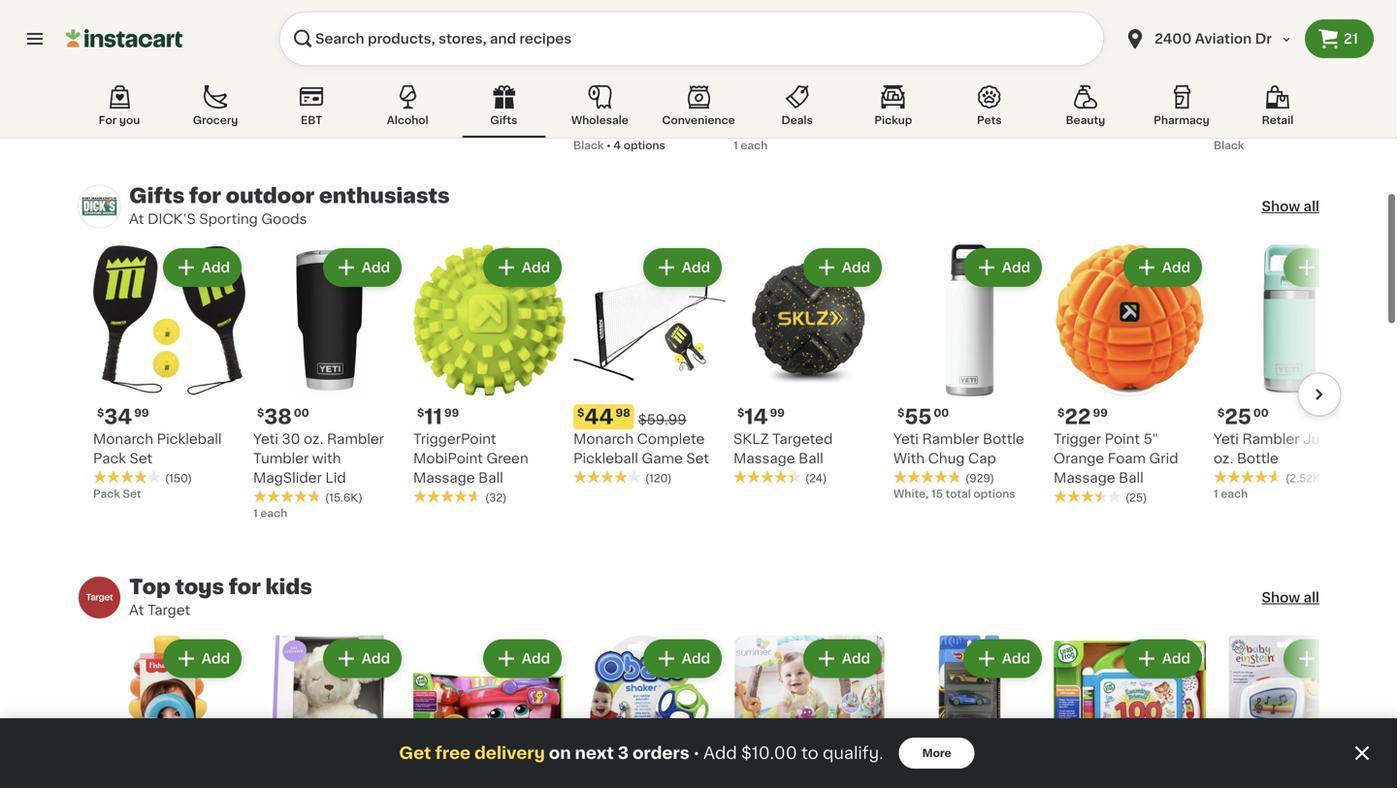 Task type: locate. For each thing, give the bounding box(es) containing it.
0 horizontal spatial monarch
[[93, 433, 153, 446]]

$ for 39
[[417, 40, 424, 50]]

with
[[149, 84, 181, 98], [523, 84, 554, 98], [894, 452, 925, 466]]

1 vertical spatial show all link
[[1262, 588, 1320, 608]]

set down complete
[[686, 452, 709, 466]]

$ 44 98 $59.99 monarch complete pickleball game set
[[573, 407, 709, 466]]

3 item carousel region from the top
[[56, 636, 1366, 789]]

yeti inside yeti rambler bottle with chug cap
[[894, 433, 919, 446]]

1 jlab from the left
[[734, 65, 767, 78]]

1 vertical spatial pack
[[93, 489, 120, 500]]

0 horizontal spatial 4
[[614, 140, 621, 151]]

- inside jbl flip6 portable waterproof speaker - black
[[713, 84, 719, 98]]

at inside gifts for outdoor enthusiasts at dick's sporting goods
[[129, 212, 144, 226]]

99 right "109"
[[1264, 40, 1279, 50]]

black • 4 options
[[573, 140, 665, 151]]

at down top
[[129, 604, 144, 618]]

Search field
[[279, 12, 1104, 66]]

gifts down chromecast
[[490, 115, 517, 126]]

$ up trigger at the right of page
[[1058, 408, 1065, 419]]

99 right 34
[[134, 408, 149, 419]]

1 each down magslider
[[253, 508, 287, 519]]

2 horizontal spatial rambler
[[1242, 433, 1300, 446]]

$ inside $ 22 99
[[1058, 408, 1065, 419]]

lid
[[325, 472, 346, 485]]

2 show from the top
[[1262, 591, 1300, 605]]

1 monarch from the left
[[93, 433, 153, 446]]

speaker down micro
[[1214, 103, 1269, 117]]

1 vertical spatial 1
[[1214, 489, 1218, 500]]

2400 aviation dr
[[1155, 32, 1272, 46]]

$
[[97, 40, 104, 50], [417, 40, 424, 50], [1218, 40, 1225, 50], [97, 408, 104, 419], [257, 408, 264, 419], [417, 408, 424, 419], [577, 408, 584, 419], [737, 408, 745, 419], [897, 408, 905, 419], [1058, 408, 1065, 419], [1218, 408, 1225, 419]]

options for white, 15 total options
[[974, 489, 1015, 500]]

stick
[[362, 65, 396, 78]]

1 at from the top
[[129, 212, 144, 226]]

grocery button
[[174, 82, 257, 138]]

0 horizontal spatial 00
[[294, 408, 309, 419]]

1 show all from the top
[[1262, 200, 1320, 213]]

black inside amazon fire tv stick lite hd streaming device - includes tv controls -  black
[[325, 123, 362, 136]]

00 for 38
[[294, 408, 309, 419]]

item carousel region for top toys for kids
[[56, 636, 1366, 789]]

0 horizontal spatial oz.
[[304, 433, 324, 446]]

$ up bose
[[1218, 40, 1225, 50]]

$ inside the $ 55 00
[[897, 408, 905, 419]]

3 yeti from the left
[[1214, 433, 1239, 446]]

0 vertical spatial speaker
[[654, 84, 709, 98]]

product group
[[93, 245, 245, 502], [253, 245, 406, 522], [413, 245, 566, 506], [573, 245, 726, 487], [734, 245, 886, 487], [894, 245, 1046, 502], [1054, 245, 1206, 506], [1214, 245, 1366, 502], [93, 636, 245, 789], [253, 636, 406, 789], [413, 636, 566, 789], [573, 636, 726, 789], [734, 636, 886, 789], [894, 636, 1046, 789], [1054, 636, 1206, 789], [1214, 636, 1366, 789]]

4
[[1090, 121, 1097, 131], [614, 140, 621, 151]]

$149.99 original price: $189.99 element
[[93, 36, 245, 62]]

0 vertical spatial 4
[[1090, 121, 1097, 131]]

2 jlab from the left
[[1054, 65, 1087, 78]]

0 vertical spatial show all link
[[1262, 197, 1320, 216]]

99 for 14
[[770, 408, 785, 419]]

3 00 from the left
[[1253, 408, 1269, 419]]

2 horizontal spatial with
[[894, 452, 925, 466]]

show all link for top toys for kids
[[1262, 588, 1320, 608]]

1 horizontal spatial rambler
[[922, 433, 979, 446]]

google down "4k"
[[413, 103, 463, 117]]

massage down the sklz
[[734, 452, 795, 466]]

$189.99
[[166, 45, 220, 59]]

4k
[[413, 84, 432, 98]]

1 vertical spatial all
[[1304, 591, 1320, 605]]

$ inside $ 25 00
[[1218, 408, 1225, 419]]

1 vertical spatial bottle
[[1237, 452, 1279, 466]]

options down (286)
[[624, 140, 665, 151]]

1 all from the top
[[1304, 200, 1320, 213]]

- inside skullcandy dime 2 true wireless in-ear earbuds - black
[[953, 103, 959, 117]]

1 rambler from the left
[[327, 433, 384, 446]]

lite
[[253, 84, 279, 98]]

add
[[202, 261, 230, 275], [362, 261, 390, 275], [522, 261, 550, 275], [682, 261, 710, 275], [842, 261, 870, 275], [1002, 261, 1030, 275], [1162, 261, 1191, 275], [202, 653, 230, 666], [362, 653, 390, 666], [522, 653, 550, 666], [682, 653, 710, 666], [842, 653, 870, 666], [1002, 653, 1030, 666], [1162, 653, 1191, 666], [703, 746, 737, 762]]

1 vertical spatial at
[[129, 604, 144, 618]]

ball up (24)
[[799, 452, 824, 466]]

pack down monarch pickleball pack set
[[93, 489, 120, 500]]

$ for 149
[[97, 40, 104, 50]]

$ for 14
[[737, 408, 745, 419]]

$109.99 original price: $129.99 element
[[1214, 36, 1366, 62]]

bottle down $ 25 00
[[1237, 452, 1279, 466]]

1 vertical spatial gifts
[[129, 186, 185, 206]]

99 inside $ 39 99
[[454, 40, 469, 50]]

qualify.
[[823, 746, 883, 762]]

0 horizontal spatial pickleball
[[157, 433, 222, 446]]

99 for 39
[[454, 40, 469, 50]]

for up sporting
[[189, 186, 221, 206]]

sklz
[[734, 433, 769, 446]]

goods
[[261, 212, 307, 226]]

black down waterproof
[[573, 103, 611, 117]]

pack up pack set
[[93, 452, 126, 466]]

bose black soundlink micro bluetooth speaker
[[1214, 65, 1364, 117]]

rambler inside yeti rambler bottle with chug cap
[[922, 433, 979, 446]]

gifts inside gifts button
[[490, 115, 517, 126]]

at inside top toys for kids at target
[[129, 604, 144, 618]]

oz. inside yeti rambler junior 12 oz. bottle
[[1214, 452, 1234, 466]]

apple 3rd generation airpods with lightning charging case - white
[[93, 65, 239, 136]]

1 horizontal spatial oz.
[[1214, 452, 1234, 466]]

gray
[[1054, 121, 1080, 131]]

rambler up with
[[327, 433, 384, 446]]

(286)
[[645, 125, 674, 135]]

yeti 30 oz. rambler tumbler with magslider lid
[[253, 433, 384, 485]]

2 show all link from the top
[[1262, 588, 1320, 608]]

1 horizontal spatial 00
[[934, 408, 949, 419]]

1 vertical spatial item carousel region
[[56, 245, 1366, 545]]

99 inside 33 99
[[1094, 40, 1109, 50]]

- down lightning
[[132, 123, 138, 136]]

yeti up tumbler
[[253, 433, 278, 446]]

2 00 from the left
[[934, 408, 949, 419]]

99 inside $ 34 99
[[134, 408, 149, 419]]

00 right 38
[[294, 408, 309, 419]]

• right the gray
[[1083, 121, 1087, 131]]

$ inside $ 44 98 $59.99 monarch complete pickleball game set
[[577, 408, 584, 419]]

air
[[1142, 84, 1161, 98]]

1 down studio
[[734, 140, 738, 151]]

1 horizontal spatial 1 each
[[734, 140, 768, 151]]

set inside monarch pickleball pack set
[[130, 452, 152, 466]]

★★★★★
[[1054, 103, 1122, 116], [1054, 103, 1122, 116], [253, 122, 321, 136], [253, 122, 321, 136], [413, 122, 481, 136], [413, 122, 481, 136], [573, 122, 641, 136], [573, 122, 641, 136], [734, 122, 801, 136], [734, 122, 801, 136], [894, 122, 962, 136], [894, 122, 962, 136], [1214, 122, 1282, 136], [1214, 122, 1282, 136], [93, 471, 161, 484], [93, 471, 161, 484], [573, 471, 641, 484], [573, 471, 641, 484], [734, 471, 801, 484], [734, 471, 801, 484], [894, 471, 962, 484], [894, 471, 962, 484], [1214, 471, 1282, 484], [1214, 471, 1282, 484], [253, 490, 321, 504], [253, 490, 321, 504], [413, 490, 481, 504], [413, 490, 481, 504], [1054, 490, 1122, 504], [1054, 490, 1122, 504]]

2 monarch from the left
[[573, 433, 634, 446]]

99 inside $ 11 99
[[444, 408, 459, 419]]

• right orders
[[693, 746, 700, 761]]

0 vertical spatial item carousel region
[[56, 0, 1366, 153]]

1 vertical spatial pickleball
[[573, 452, 638, 466]]

99 right 22
[[1093, 408, 1108, 419]]

0 vertical spatial 1
[[734, 140, 738, 151]]

jlab inside jlab headphones, on-ear, wireless, studio
[[734, 65, 767, 78]]

options for black • 4 options
[[624, 140, 665, 151]]

1 wireless, from the left
[[788, 84, 849, 98]]

0 vertical spatial options
[[1100, 121, 1142, 131]]

00 for 25
[[1253, 408, 1269, 419]]

jbl
[[573, 65, 600, 78]]

25
[[1225, 407, 1252, 427]]

1 horizontal spatial wireless,
[[1054, 84, 1115, 98]]

ball inside sklz targeted massage ball
[[799, 452, 824, 466]]

0 vertical spatial pickleball
[[157, 433, 222, 446]]

0 horizontal spatial ball
[[478, 472, 503, 485]]

$19.99 original price: $33.99 element
[[253, 36, 406, 62]]

00 inside $ 38 00
[[294, 408, 309, 419]]

$ for 38
[[257, 408, 264, 419]]

each down magslider
[[260, 508, 287, 519]]

$ for 34
[[97, 408, 104, 419]]

grid
[[1149, 452, 1178, 466]]

each down yeti rambler junior 12 oz. bottle
[[1221, 489, 1248, 500]]

1 vertical spatial for
[[229, 577, 261, 598]]

1 down magslider
[[253, 508, 258, 519]]

with inside google snow color 4k chromecast with google tv
[[523, 84, 554, 98]]

99 for 109
[[1264, 40, 1279, 50]]

4 down wholesale
[[614, 140, 621, 151]]

triggerpoint mobipoint green massage ball
[[413, 433, 528, 485]]

99 right 39
[[454, 40, 469, 50]]

yeti for 38
[[253, 433, 278, 446]]

1 horizontal spatial 4
[[1090, 121, 1097, 131]]

with down color
[[523, 84, 554, 98]]

ball down foam
[[1119, 472, 1144, 485]]

• for gray
[[1083, 121, 1087, 131]]

1 horizontal spatial each
[[741, 140, 768, 151]]

true up the sport
[[1154, 65, 1184, 78]]

shop categories tab list
[[78, 82, 1320, 138]]

go
[[1119, 84, 1139, 98]]

38
[[264, 407, 292, 427]]

yeti down the 55
[[894, 433, 919, 446]]

monarch down $ 34 99
[[93, 433, 153, 446]]

speaker
[[654, 84, 709, 98], [1214, 103, 1269, 117]]

1 vertical spatial options
[[624, 140, 665, 151]]

21
[[1344, 32, 1358, 46]]

oz. down 25
[[1214, 452, 1234, 466]]

1 vertical spatial oz.
[[1214, 452, 1234, 466]]

0 vertical spatial at
[[129, 212, 144, 226]]

rambler inside yeti 30 oz. rambler tumbler with magslider lid
[[327, 433, 384, 446]]

true
[[1154, 65, 1184, 78], [894, 84, 923, 98]]

- left (29)
[[315, 123, 321, 136]]

top
[[129, 577, 171, 598]]

bottle up cap
[[983, 433, 1024, 446]]

2 horizontal spatial ball
[[1119, 472, 1144, 485]]

enthusiasts
[[319, 186, 450, 206]]

item carousel region
[[56, 0, 1366, 153], [56, 245, 1366, 545], [56, 636, 1366, 789]]

(150)
[[165, 473, 192, 484]]

item carousel region containing add
[[56, 636, 1366, 789]]

flip6
[[603, 65, 637, 78]]

black up bluetooth on the top right of the page
[[1252, 65, 1289, 78]]

99 right 11
[[444, 408, 459, 419]]

(120)
[[645, 473, 672, 484]]

at left 'dick's'
[[129, 212, 144, 226]]

1 horizontal spatial •
[[693, 746, 700, 761]]

jlab up on-
[[734, 65, 767, 78]]

ball up '(32)'
[[478, 472, 503, 485]]

product group containing 22
[[1054, 245, 1206, 506]]

1 horizontal spatial ball
[[799, 452, 824, 466]]

jlab down the 33 at the right of the page
[[1054, 65, 1087, 78]]

pickleball inside monarch pickleball pack set
[[157, 433, 222, 446]]

1 horizontal spatial pickleball
[[573, 452, 638, 466]]

with inside apple 3rd generation airpods with lightning charging case - white
[[149, 84, 181, 98]]

black inside jbl flip6 portable waterproof speaker - black
[[573, 103, 611, 117]]

item carousel region containing 34
[[56, 245, 1366, 545]]

1 horizontal spatial gifts
[[490, 115, 517, 126]]

bottle inside yeti rambler bottle with chug cap
[[983, 433, 1024, 446]]

product group containing 55
[[894, 245, 1046, 502]]

0 vertical spatial show
[[1262, 200, 1300, 213]]

0 horizontal spatial rambler
[[327, 433, 384, 446]]

wireless, up beauty
[[1054, 84, 1115, 98]]

wireless, inside jlab earbuds, true wireless, go air sport
[[1054, 84, 1115, 98]]

$ inside $ 11 99
[[417, 408, 424, 419]]

1 vertical spatial 4
[[614, 140, 621, 151]]

$ up tumbler
[[257, 408, 264, 419]]

0 horizontal spatial with
[[149, 84, 181, 98]]

0 horizontal spatial true
[[894, 84, 923, 98]]

1 vertical spatial show all
[[1262, 591, 1320, 605]]

-
[[713, 84, 719, 98], [304, 103, 310, 117], [953, 103, 959, 117], [132, 123, 138, 136], [315, 123, 321, 136]]

$ up yeti rambler bottle with chug cap
[[897, 408, 905, 419]]

2 horizontal spatial •
[[1083, 121, 1087, 131]]

yeti down 25
[[1214, 433, 1239, 446]]

options down (995)
[[1100, 121, 1142, 131]]

gray • 4 options
[[1054, 121, 1142, 131]]

2 horizontal spatial options
[[1100, 121, 1142, 131]]

massage inside sklz targeted massage ball
[[734, 452, 795, 466]]

black up (203)
[[963, 103, 1000, 117]]

jlab inside jlab earbuds, true wireless, go air sport
[[1054, 65, 1087, 78]]

beauty button
[[1044, 82, 1127, 138]]

- for skullcandy dime 2 true wireless in-ear earbuds - black
[[953, 103, 959, 117]]

2 vertical spatial 1
[[253, 508, 258, 519]]

gifts for gifts
[[490, 115, 517, 126]]

15
[[931, 489, 943, 500]]

1 item carousel region from the top
[[56, 0, 1366, 153]]

2 at from the top
[[129, 604, 144, 618]]

rambler down $ 25 00
[[1242, 433, 1300, 446]]

wireless
[[927, 84, 985, 98]]

lightning
[[93, 103, 157, 117]]

1 each down yeti rambler junior 12 oz. bottle
[[1214, 489, 1248, 500]]

bose
[[1214, 65, 1249, 78]]

0 vertical spatial pack
[[93, 452, 126, 466]]

$ inside $ 149 99
[[97, 40, 104, 50]]

true up "earbuds"
[[894, 84, 923, 98]]

speaker inside jbl flip6 portable waterproof speaker - black
[[654, 84, 709, 98]]

tv up streaming
[[340, 65, 358, 78]]

massage inside trigger point 5" orange foam grid massage ball
[[1054, 472, 1115, 485]]

1 vertical spatial each
[[1221, 489, 1248, 500]]

1 vertical spatial true
[[894, 84, 923, 98]]

complete
[[637, 433, 705, 446]]

with down 3rd
[[149, 84, 181, 98]]

product group containing 44
[[573, 245, 726, 487]]

2 horizontal spatial each
[[1221, 489, 1248, 500]]

1 horizontal spatial options
[[974, 489, 1015, 500]]

0 vertical spatial for
[[189, 186, 221, 206]]

1 horizontal spatial massage
[[734, 452, 795, 466]]

black down wholesale
[[573, 140, 604, 151]]

portable
[[640, 65, 698, 78]]

tv down "stick"
[[375, 103, 393, 117]]

00 inside the $ 55 00
[[934, 408, 949, 419]]

None search field
[[279, 12, 1104, 66]]

1 each
[[734, 140, 768, 151], [1214, 489, 1248, 500], [253, 508, 287, 519]]

2 vertical spatial •
[[693, 746, 700, 761]]

true inside skullcandy dime 2 true wireless in-ear earbuds - black
[[894, 84, 923, 98]]

set
[[130, 452, 152, 466], [686, 452, 709, 466], [123, 489, 141, 500]]

1 vertical spatial 1 each
[[1214, 489, 1248, 500]]

item carousel region containing 149
[[56, 0, 1366, 153]]

$ up the sklz
[[737, 408, 745, 419]]

gifts up 'dick's'
[[129, 186, 185, 206]]

(997)
[[1286, 125, 1314, 135]]

monarch down 44
[[573, 433, 634, 446]]

99 inside $ 22 99
[[1093, 408, 1108, 419]]

options for gray • 4 options
[[1100, 121, 1142, 131]]

0 horizontal spatial massage
[[413, 472, 475, 485]]

all
[[1304, 200, 1320, 213], [1304, 591, 1320, 605]]

99 for 22
[[1093, 408, 1108, 419]]

• for black
[[607, 140, 611, 151]]

options inside product 'group'
[[974, 489, 1015, 500]]

1 horizontal spatial for
[[229, 577, 261, 598]]

free
[[435, 746, 471, 762]]

speaker down portable at the top left
[[654, 84, 709, 98]]

yeti
[[253, 433, 278, 446], [894, 433, 919, 446], [1214, 433, 1239, 446]]

99 inside the $ 14 99
[[770, 408, 785, 419]]

0 vertical spatial true
[[1154, 65, 1184, 78]]

pickleball down 44
[[573, 452, 638, 466]]

wholesale button
[[558, 82, 642, 138]]

each for 38
[[260, 508, 287, 519]]

0 horizontal spatial wireless,
[[788, 84, 849, 98]]

1 horizontal spatial true
[[1154, 65, 1184, 78]]

options down (929)
[[974, 489, 1015, 500]]

$ inside $ 38 00
[[257, 408, 264, 419]]

set up pack set
[[130, 452, 152, 466]]

2 vertical spatial 1 each
[[253, 508, 287, 519]]

99 for 149
[[144, 40, 158, 50]]

0 horizontal spatial 1 each
[[253, 508, 287, 519]]

1
[[734, 140, 738, 151], [1214, 489, 1218, 500], [253, 508, 258, 519]]

1 horizontal spatial bottle
[[1237, 452, 1279, 466]]

gifts inside gifts for outdoor enthusiasts at dick's sporting goods
[[129, 186, 185, 206]]

2 vertical spatial each
[[260, 508, 287, 519]]

2 item carousel region from the top
[[56, 245, 1366, 545]]

2 google from the top
[[413, 103, 463, 117]]

0 vertical spatial oz.
[[304, 433, 324, 446]]

$ up "4k"
[[417, 40, 424, 50]]

0 horizontal spatial •
[[607, 140, 611, 151]]

99 inside the $ 109 99
[[1264, 40, 1279, 50]]

$ inside $ 39 99
[[417, 40, 424, 50]]

$ inside $ 34 99
[[97, 408, 104, 419]]

tv down chromecast
[[467, 103, 484, 117]]

for
[[189, 186, 221, 206], [229, 577, 261, 598]]

black down "includes"
[[325, 123, 362, 136]]

ball
[[799, 452, 824, 466], [478, 472, 503, 485], [1119, 472, 1144, 485]]

rambler for 25
[[1242, 433, 1300, 446]]

0 horizontal spatial bottle
[[983, 433, 1024, 446]]

2 horizontal spatial 1 each
[[1214, 489, 1248, 500]]

$ up apple
[[97, 40, 104, 50]]

ebt button
[[270, 82, 353, 138]]

1 horizontal spatial yeti
[[894, 433, 919, 446]]

options
[[1100, 121, 1142, 131], [624, 140, 665, 151], [974, 489, 1015, 500]]

case
[[93, 123, 128, 136]]

yeti inside yeti 30 oz. rambler tumbler with magslider lid
[[253, 433, 278, 446]]

$ 25 00
[[1218, 407, 1269, 427]]

0 vertical spatial show all
[[1262, 200, 1320, 213]]

00 inside $ 25 00
[[1253, 408, 1269, 419]]

0 vertical spatial 1 each
[[734, 140, 768, 151]]

• down wholesale
[[607, 140, 611, 151]]

$ for 55
[[897, 408, 905, 419]]

$55.99
[[477, 45, 525, 59]]

- inside apple 3rd generation airpods with lightning charging case - white
[[132, 123, 138, 136]]

pickleball
[[157, 433, 222, 446], [573, 452, 638, 466]]

google down 39
[[413, 65, 463, 78]]

1 00 from the left
[[294, 408, 309, 419]]

1 each down studio
[[734, 140, 768, 151]]

2 yeti from the left
[[894, 433, 919, 446]]

2 horizontal spatial massage
[[1054, 472, 1115, 485]]

1 horizontal spatial speaker
[[1214, 103, 1269, 117]]

each down studio
[[741, 140, 768, 151]]

alcohol button
[[366, 82, 449, 138]]

2 vertical spatial item carousel region
[[56, 636, 1366, 789]]

product group containing 38
[[253, 245, 406, 522]]

(29)
[[325, 125, 347, 135]]

11
[[424, 407, 442, 427]]

massage down orange
[[1054, 472, 1115, 485]]

ear,
[[760, 84, 785, 98]]

to
[[801, 746, 819, 762]]

0 vertical spatial google
[[413, 65, 463, 78]]

4 for gray
[[1090, 121, 1097, 131]]

chromecast
[[436, 84, 520, 98]]

•
[[1083, 121, 1087, 131], [607, 140, 611, 151], [693, 746, 700, 761]]

$ up yeti rambler junior 12 oz. bottle
[[1218, 408, 1225, 419]]

- down hd
[[304, 103, 310, 117]]

massage
[[734, 452, 795, 466], [413, 472, 475, 485], [1054, 472, 1115, 485]]

- left on-
[[713, 84, 719, 98]]

wireless, down headphones,
[[788, 84, 849, 98]]

total
[[946, 489, 971, 500]]

2 wireless, from the left
[[1054, 84, 1115, 98]]

21 button
[[1305, 19, 1374, 58]]

0 vertical spatial gifts
[[490, 115, 517, 126]]

rambler up chug
[[922, 433, 979, 446]]

99 right the 33 at the right of the page
[[1094, 40, 1109, 50]]

2 all from the top
[[1304, 591, 1320, 605]]

product group containing 34
[[93, 245, 245, 502]]

1 show from the top
[[1262, 200, 1300, 213]]

• inside get free delivery on next 3 orders • add $10.00 to qualify.
[[693, 746, 700, 761]]

2 horizontal spatial 00
[[1253, 408, 1269, 419]]

1 vertical spatial show
[[1262, 591, 1300, 605]]

2 rambler from the left
[[922, 433, 979, 446]]

yeti inside yeti rambler junior 12 oz. bottle
[[1214, 433, 1239, 446]]

rambler inside yeti rambler junior 12 oz. bottle
[[1242, 433, 1300, 446]]

2 horizontal spatial 1
[[1214, 489, 1218, 500]]

2 horizontal spatial tv
[[467, 103, 484, 117]]

$ 149 99
[[97, 39, 158, 59]]

0 horizontal spatial each
[[260, 508, 287, 519]]

$ inside the $ 109 99
[[1218, 40, 1225, 50]]

- down wireless
[[953, 103, 959, 117]]

1 vertical spatial speaker
[[1214, 103, 1269, 117]]

00 right the 55
[[934, 408, 949, 419]]

for left kids
[[229, 577, 261, 598]]

$ up triggerpoint
[[417, 408, 424, 419]]

99 right 14
[[770, 408, 785, 419]]

massage down mobipoint
[[413, 472, 475, 485]]

1 yeti from the left
[[253, 433, 278, 446]]

1 horizontal spatial jlab
[[1054, 65, 1087, 78]]

4 right the gray
[[1090, 121, 1097, 131]]

2 horizontal spatial yeti
[[1214, 433, 1239, 446]]

ball inside triggerpoint mobipoint green massage ball
[[478, 472, 503, 485]]

oz. right the 30
[[304, 433, 324, 446]]

pickleball up (150)
[[157, 433, 222, 446]]

1 pack from the top
[[93, 452, 126, 466]]

1 horizontal spatial with
[[523, 84, 554, 98]]

0 horizontal spatial speaker
[[654, 84, 709, 98]]

with up white,
[[894, 452, 925, 466]]

$ inside the $ 14 99
[[737, 408, 745, 419]]

99 right 19
[[290, 40, 304, 50]]

1 horizontal spatial monarch
[[573, 433, 634, 446]]

0 vertical spatial bottle
[[983, 433, 1024, 446]]

each
[[741, 140, 768, 151], [1221, 489, 1248, 500], [260, 508, 287, 519]]

99 inside $ 149 99
[[144, 40, 158, 50]]

1 right (25)
[[1214, 489, 1218, 500]]

00 right 25
[[1253, 408, 1269, 419]]

item carousel region for gifts for outdoor enthusiasts
[[56, 245, 1366, 545]]

0 vertical spatial •
[[1083, 121, 1087, 131]]

with inside yeti rambler bottle with chug cap
[[894, 452, 925, 466]]

1 vertical spatial •
[[607, 140, 611, 151]]

1 show all link from the top
[[1262, 197, 1320, 216]]

0 vertical spatial all
[[1304, 200, 1320, 213]]

1 for 38
[[253, 508, 258, 519]]

0 horizontal spatial tv
[[340, 65, 358, 78]]

$ up monarch pickleball pack set
[[97, 408, 104, 419]]

pickup
[[874, 115, 912, 126]]

jbl flip6 portable waterproof speaker - black
[[573, 65, 719, 117]]

2 show all from the top
[[1262, 591, 1320, 605]]

$ left 98
[[577, 408, 584, 419]]

0 horizontal spatial gifts
[[129, 186, 185, 206]]

1 2400 aviation dr button from the left
[[1112, 12, 1305, 66]]

0 horizontal spatial options
[[624, 140, 665, 151]]

$59.99
[[638, 413, 687, 427]]

0 horizontal spatial jlab
[[734, 65, 767, 78]]

$39.99 original price: $55.99 element
[[413, 36, 566, 62]]

3 rambler from the left
[[1242, 433, 1300, 446]]

99 for 11
[[444, 408, 459, 419]]

99 up 3rd
[[144, 40, 158, 50]]



Task type: describe. For each thing, give the bounding box(es) containing it.
00 for 55
[[934, 408, 949, 419]]

for
[[99, 115, 117, 126]]

show for enthusiasts
[[1262, 200, 1300, 213]]

outdoor
[[226, 186, 315, 206]]

deals button
[[756, 82, 839, 138]]

jlab earbuds, true wireless, go air sport
[[1054, 65, 1202, 98]]

(210)
[[805, 125, 832, 135]]

for you
[[99, 115, 140, 126]]

retail
[[1262, 115, 1294, 126]]

(32)
[[485, 493, 507, 504]]

pharmacy button
[[1140, 82, 1223, 138]]

at for gifts
[[129, 212, 144, 226]]

$ for 22
[[1058, 408, 1065, 419]]

includes
[[314, 103, 372, 117]]

charging
[[161, 103, 223, 117]]

earbuds
[[894, 103, 950, 117]]

99 for 34
[[134, 408, 149, 419]]

pets
[[977, 115, 1002, 126]]

treatment tracker modal dialog
[[0, 719, 1397, 789]]

oz. inside yeti 30 oz. rambler tumbler with magslider lid
[[304, 433, 324, 446]]

skullcandy dime 2 true wireless in-ear earbuds - black
[[894, 65, 1029, 117]]

rambler for 55
[[922, 433, 979, 446]]

toys
[[175, 577, 224, 598]]

3rd
[[136, 65, 159, 78]]

pharmacy
[[1154, 115, 1210, 126]]

5"
[[1144, 433, 1158, 446]]

sklz targeted massage ball
[[734, 433, 833, 466]]

add inside treatment tracker modal dialog
[[703, 746, 737, 762]]

$10.00
[[741, 746, 797, 762]]

22
[[1065, 407, 1091, 427]]

gifts for outdoor enthusiasts at dick's sporting goods
[[129, 186, 450, 226]]

33 99
[[1065, 39, 1109, 59]]

top toys for kids at target
[[129, 577, 312, 618]]

$ for 11
[[417, 408, 424, 419]]

$33.99
[[312, 45, 360, 59]]

all for enthusiasts
[[1304, 200, 1320, 213]]

all for kids
[[1304, 591, 1320, 605]]

$129.99
[[1287, 45, 1340, 59]]

earbuds,
[[1091, 65, 1150, 78]]

for inside top toys for kids at target
[[229, 577, 261, 598]]

black down micro
[[1214, 140, 1244, 151]]

ear
[[1007, 84, 1029, 98]]

convenience button
[[654, 82, 743, 138]]

for you button
[[78, 82, 161, 138]]

in-
[[988, 84, 1007, 98]]

white, 15 total options
[[894, 489, 1015, 500]]

at for top
[[129, 604, 144, 618]]

$ for 25
[[1218, 408, 1225, 419]]

skullcandy
[[894, 65, 968, 78]]

pickleball inside $ 44 98 $59.99 monarch complete pickleball game set
[[573, 452, 638, 466]]

98
[[616, 408, 630, 419]]

dick's sporting goods image
[[78, 185, 121, 228]]

snow
[[467, 65, 504, 78]]

with
[[312, 452, 341, 466]]

set inside $ 44 98 $59.99 monarch complete pickleball game set
[[686, 452, 709, 466]]

- for apple 3rd generation airpods with lightning charging case - white
[[132, 123, 138, 136]]

2 pack from the top
[[93, 489, 120, 500]]

1 each for 25
[[1214, 489, 1248, 500]]

12
[[1350, 433, 1364, 446]]

1 horizontal spatial tv
[[375, 103, 393, 117]]

yeti for 55
[[894, 433, 919, 446]]

speaker inside bose black soundlink micro bluetooth speaker
[[1214, 103, 1269, 117]]

get
[[399, 746, 431, 762]]

product group containing 11
[[413, 245, 566, 506]]

yeti for 25
[[1214, 433, 1239, 446]]

junior
[[1303, 433, 1346, 446]]

streaming
[[308, 84, 378, 98]]

orders
[[633, 746, 690, 762]]

amazon
[[253, 65, 308, 78]]

ball inside trigger point 5" orange foam grid massage ball
[[1119, 472, 1144, 485]]

fire
[[312, 65, 337, 78]]

next
[[575, 746, 614, 762]]

beauty
[[1066, 115, 1105, 126]]

trigger point 5" orange foam grid massage ball
[[1054, 433, 1178, 485]]

0 vertical spatial each
[[741, 140, 768, 151]]

cap
[[968, 452, 996, 466]]

99 inside 19 99
[[290, 40, 304, 50]]

(2.52k)
[[1286, 473, 1325, 484]]

show all link for gifts for outdoor enthusiasts
[[1262, 197, 1320, 216]]

for inside gifts for outdoor enthusiasts at dick's sporting goods
[[189, 186, 221, 206]]

white,
[[894, 489, 929, 500]]

grocery
[[193, 115, 238, 126]]

product group containing 14
[[734, 245, 886, 487]]

orange
[[1054, 452, 1104, 466]]

wholesale
[[571, 115, 629, 126]]

device
[[253, 103, 301, 117]]

show all for gifts for outdoor enthusiasts
[[1262, 200, 1320, 213]]

109
[[1225, 39, 1263, 59]]

$ for 109
[[1218, 40, 1225, 50]]

true inside jlab earbuds, true wireless, go air sport
[[1154, 65, 1184, 78]]

55
[[905, 407, 932, 427]]

$ for 44
[[577, 408, 584, 419]]

each for 25
[[1221, 489, 1248, 500]]

3
[[618, 746, 629, 762]]

pack inside monarch pickleball pack set
[[93, 452, 126, 466]]

1 for 25
[[1214, 489, 1218, 500]]

1 google from the top
[[413, 65, 463, 78]]

44
[[584, 407, 614, 427]]

headphones,
[[771, 65, 862, 78]]

soundlink
[[1293, 65, 1364, 78]]

(24)
[[805, 473, 827, 484]]

delivery
[[474, 746, 545, 762]]

aviation
[[1195, 32, 1252, 46]]

tv inside google snow color 4k chromecast with google tv
[[467, 103, 484, 117]]

set down monarch pickleball pack set
[[123, 489, 141, 500]]

gifts for gifts for outdoor enthusiasts at dick's sporting goods
[[129, 186, 185, 206]]

$44.98 original price: $59.99 element
[[573, 405, 726, 430]]

bluetooth
[[1256, 84, 1323, 98]]

targeted
[[772, 433, 833, 446]]

jlab for jlab headphones, on-ear, wireless, studio
[[734, 65, 767, 78]]

product group containing 25
[[1214, 245, 1366, 502]]

(203)
[[965, 125, 994, 135]]

monarch inside $ 44 98 $59.99 monarch complete pickleball game set
[[573, 433, 634, 446]]

massage inside triggerpoint mobipoint green massage ball
[[413, 472, 475, 485]]

show for kids
[[1262, 591, 1300, 605]]

2
[[1011, 65, 1020, 78]]

triggerpoint
[[413, 433, 496, 446]]

2 2400 aviation dr button from the left
[[1124, 12, 1293, 66]]

1 each for 38
[[253, 508, 287, 519]]

ebt
[[301, 115, 322, 126]]

get free delivery on next 3 orders • add $10.00 to qualify.
[[399, 746, 883, 762]]

1 horizontal spatial 1
[[734, 140, 738, 151]]

tumbler
[[253, 452, 309, 466]]

black inside bose black soundlink micro bluetooth speaker
[[1252, 65, 1289, 78]]

on-
[[734, 84, 760, 98]]

4 for black
[[614, 140, 621, 151]]

jlab for jlab earbuds, true wireless, go air sport
[[1054, 65, 1087, 78]]

30
[[282, 433, 300, 446]]

monarch inside monarch pickleball pack set
[[93, 433, 153, 446]]

black inside skullcandy dime 2 true wireless in-ear earbuds - black
[[963, 103, 1000, 117]]

wireless, inside jlab headphones, on-ear, wireless, studio
[[788, 84, 849, 98]]

target image
[[78, 576, 121, 620]]

instacart image
[[66, 27, 182, 50]]

amazon fire tv stick lite hd streaming device - includes tv controls -  black
[[253, 65, 396, 136]]

34
[[104, 407, 132, 427]]

- for amazon fire tv stick lite hd streaming device - includes tv controls -  black
[[304, 103, 310, 117]]

show all for top toys for kids
[[1262, 591, 1320, 605]]

chug
[[928, 452, 965, 466]]

bottle inside yeti rambler junior 12 oz. bottle
[[1237, 452, 1279, 466]]

more button
[[899, 738, 975, 769]]

$ 34 99
[[97, 407, 149, 427]]



Task type: vqa. For each thing, say whether or not it's contained in the screenshot.


